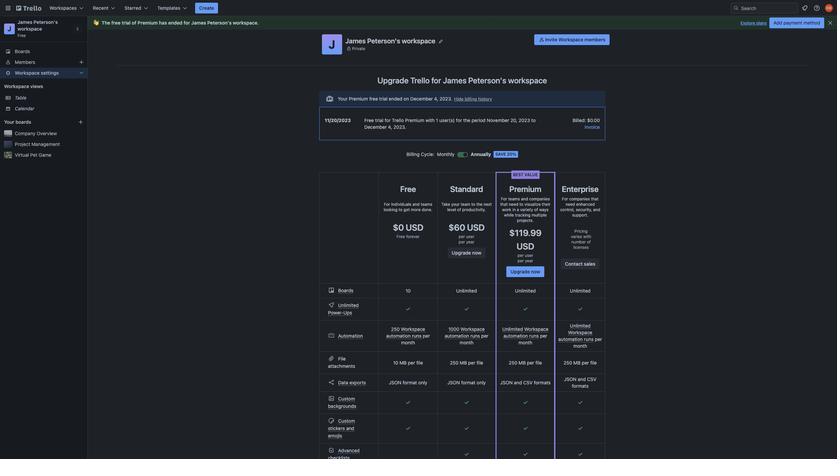 Task type: describe. For each thing, give the bounding box(es) containing it.
premium left has
[[138, 20, 158, 26]]

0 horizontal spatial formats
[[534, 380, 551, 386]]

1 horizontal spatial 2023.
[[440, 96, 452, 102]]

your for your boards
[[4, 119, 14, 125]]

in
[[512, 207, 516, 212]]

.
[[257, 20, 259, 26]]

project management link
[[15, 141, 83, 148]]

billing
[[407, 151, 420, 157]]

pricing
[[574, 229, 588, 234]]

runs inside 1000 workspace automation runs
[[470, 333, 480, 339]]

and inside the premium for teams and companies that need to visualize their work in a variety of ways while tracking multiple projects.
[[521, 196, 528, 202]]

individuals
[[391, 202, 411, 207]]

advanced
[[338, 448, 360, 453]]

👋
[[93, 20, 99, 26]]

the inside take your team to the next level of productivity.
[[476, 202, 482, 207]]

stickers
[[328, 426, 345, 431]]

checklists
[[328, 455, 350, 459]]

get
[[404, 207, 410, 212]]

billing
[[465, 96, 477, 102]]

10 for 10 mb per file
[[393, 360, 398, 366]]

1 file from the left
[[416, 360, 423, 366]]

advanced checklists
[[328, 448, 360, 459]]

custom for stickers
[[338, 418, 355, 424]]

invite workspace members button
[[534, 34, 609, 45]]

virtual pet game
[[15, 152, 51, 158]]

take
[[441, 202, 450, 207]]

explore
[[741, 21, 755, 26]]

overview
[[37, 131, 57, 136]]

james inside banner
[[191, 20, 206, 26]]

free inside $0 usd free forever
[[397, 234, 405, 239]]

0 horizontal spatial boards
[[15, 48, 30, 54]]

starred
[[125, 5, 141, 11]]

teams inside the premium for teams and companies that need to visualize their work in a variety of ways while tracking multiple projects.
[[508, 196, 520, 202]]

virtual pet game link
[[15, 152, 83, 158]]

and inside custom stickers and emojis
[[346, 426, 354, 431]]

upgrade now for $60 usd
[[452, 250, 481, 256]]

enhanced
[[576, 202, 595, 207]]

upgrade now for $119.99 usd
[[511, 269, 540, 275]]

attachments
[[328, 363, 355, 369]]

the
[[102, 20, 110, 26]]

2 format from the left
[[461, 380, 475, 386]]

free for premium
[[369, 96, 378, 102]]

history
[[478, 96, 492, 102]]

year for $60
[[466, 240, 474, 245]]

support.
[[572, 213, 588, 218]]

upgrade now button for $119.99 usd
[[506, 266, 544, 277]]

company overview link
[[15, 130, 83, 137]]

j for j link
[[8, 25, 11, 33]]

free for the
[[111, 20, 120, 26]]

year for $119.99
[[525, 258, 533, 263]]

👋 the free trial of premium has ended for james peterson's workspace .
[[93, 20, 259, 26]]

to inside for individuals and teams looking to get more done.
[[399, 207, 402, 212]]

3 file from the left
[[535, 360, 542, 366]]

ways
[[539, 207, 549, 212]]

settings
[[41, 70, 59, 76]]

peterson's inside james peterson's workspace free
[[34, 19, 58, 25]]

1000
[[448, 326, 459, 332]]

$60
[[448, 222, 465, 232]]

data exports
[[338, 380, 366, 385]]

for inside for individuals and teams looking to get more done.
[[384, 202, 390, 207]]

boards link
[[0, 46, 87, 57]]

1 horizontal spatial json and csv formats
[[564, 376, 596, 389]]

to inside the free trial for trello premium with 1 user(s) for the period november 20, 2023 to december 4, 2023.
[[531, 117, 536, 123]]

your
[[451, 202, 460, 207]]

views
[[30, 83, 43, 89]]

workspace settings button
[[0, 68, 87, 78]]

has
[[159, 20, 167, 26]]

1 format from the left
[[403, 380, 417, 386]]

hide billing history button
[[454, 96, 492, 103]]

the inside the free trial for trello premium with 1 user(s) for the period november 20, 2023 to december 4, 2023.
[[463, 117, 470, 123]]

james up private
[[345, 37, 366, 45]]

trello inside the free trial for trello premium with 1 user(s) for the period november 20, 2023 to december 4, 2023.
[[392, 117, 404, 123]]

companies inside enterprise for companies that need enhanced control, security, and support.
[[569, 196, 590, 202]]

premium inside the premium for teams and companies that need to visualize their work in a variety of ways while tracking multiple projects.
[[509, 184, 541, 194]]

workspace inside james peterson's workspace free
[[17, 26, 42, 32]]

1 only from the left
[[418, 380, 427, 386]]

looking
[[384, 207, 397, 212]]

of down starred popup button
[[132, 20, 136, 26]]

a
[[517, 207, 519, 212]]

invoice
[[585, 124, 600, 130]]

billed: $0.00 invoice
[[573, 117, 600, 130]]

workspace inside 250 workspace automation runs
[[401, 326, 425, 332]]

1 horizontal spatial 4,
[[434, 96, 438, 102]]

explore plans
[[741, 21, 767, 26]]

with inside the free trial for trello premium with 1 user(s) for the period november 20, 2023 to december 4, 2023.
[[426, 117, 435, 123]]

members
[[585, 37, 605, 42]]

and inside enterprise for companies that need enhanced control, security, and support.
[[593, 207, 600, 212]]

save
[[495, 152, 506, 157]]

$60 usd per user per year
[[448, 222, 485, 245]]

november
[[487, 117, 509, 123]]

2 mb from the left
[[460, 360, 467, 366]]

2 file from the left
[[477, 360, 483, 366]]

$0
[[393, 222, 404, 232]]

search image
[[733, 5, 739, 11]]

trial inside the free trial for trello premium with 1 user(s) for the period november 20, 2023 to december 4, 2023.
[[375, 117, 383, 123]]

file
[[338, 356, 346, 362]]

teams inside for individuals and teams looking to get more done.
[[421, 202, 432, 207]]

month for 1000
[[460, 340, 473, 345]]

company
[[15, 131, 35, 136]]

user for $60
[[466, 234, 474, 239]]

your premium free trial ended on december 4, 2023. hide billing history
[[338, 96, 492, 102]]

work
[[502, 207, 511, 212]]

calendar
[[15, 106, 34, 111]]

0 horizontal spatial json and csv formats
[[500, 380, 551, 386]]

10 for 10
[[406, 288, 411, 294]]

management
[[31, 141, 60, 147]]

per month for 250 workspace automation runs
[[401, 333, 430, 345]]

usd for $0
[[406, 222, 423, 232]]

2023
[[519, 117, 530, 123]]

your boards
[[4, 119, 31, 125]]

$119.99
[[509, 228, 542, 238]]

0 horizontal spatial csv
[[523, 380, 533, 386]]

of inside the premium for teams and companies that need to visualize their work in a variety of ways while tracking multiple projects.
[[534, 207, 538, 212]]

j for j 'button' on the top of the page
[[329, 37, 335, 51]]

contact sales
[[565, 261, 595, 267]]

20%
[[507, 152, 516, 157]]

1 250 mb per file from the left
[[450, 360, 483, 366]]

create button
[[195, 3, 218, 13]]

james inside james peterson's workspace free
[[17, 19, 32, 25]]

open information menu image
[[813, 5, 820, 11]]

Search field
[[739, 3, 798, 13]]

upgrade for $119.99 usd
[[511, 269, 530, 275]]

1 vertical spatial boards
[[338, 288, 353, 293]]

project management
[[15, 141, 60, 147]]

free trial for trello premium with 1 user(s) for the period november 20, 2023 to december 4, 2023.
[[364, 117, 536, 130]]

4, inside the free trial for trello premium with 1 user(s) for the period november 20, 2023 to december 4, 2023.
[[388, 124, 392, 130]]

upgrade now button for $60 usd
[[448, 248, 485, 258]]

members link
[[0, 57, 87, 68]]

for for premium
[[501, 196, 507, 202]]

variety
[[520, 207, 533, 212]]

j link
[[4, 24, 15, 34]]

emojis
[[328, 433, 342, 439]]

billed:
[[573, 117, 586, 123]]

0 notifications image
[[801, 4, 809, 12]]

for individuals and teams looking to get more done.
[[384, 202, 432, 212]]

period
[[472, 117, 485, 123]]

level
[[447, 207, 456, 212]]

upgrade for $60 usd
[[452, 250, 471, 256]]

starred button
[[121, 3, 152, 13]]

trial for of
[[122, 20, 131, 26]]

file attachments
[[328, 356, 355, 369]]

workspace inside 1000 workspace automation runs
[[461, 326, 485, 332]]

recent button
[[89, 3, 119, 13]]

to inside take your team to the next level of productivity.
[[471, 202, 475, 207]]

backgrounds
[[328, 403, 356, 409]]

method
[[804, 20, 820, 26]]

formats inside "json and csv formats"
[[572, 383, 589, 389]]

game
[[39, 152, 51, 158]]

free up individuals
[[400, 184, 416, 194]]



Task type: vqa. For each thing, say whether or not it's contained in the screenshot.


Task type: locate. For each thing, give the bounding box(es) containing it.
james down back to home image
[[17, 19, 32, 25]]

json format only
[[389, 380, 427, 386], [447, 380, 486, 386]]

take your team to the next level of productivity.
[[441, 202, 492, 212]]

usd down productivity.
[[467, 222, 485, 232]]

with inside the pricing varies with number of licenses
[[583, 234, 591, 239]]

0 horizontal spatial usd
[[406, 222, 423, 232]]

usd inside $0 usd free forever
[[406, 222, 423, 232]]

workspace inside button
[[558, 37, 583, 42]]

number
[[571, 240, 586, 245]]

trial inside banner
[[122, 20, 131, 26]]

1 vertical spatial the
[[476, 202, 482, 207]]

virtual
[[15, 152, 29, 158]]

1 horizontal spatial j
[[329, 37, 335, 51]]

1 vertical spatial custom
[[338, 418, 355, 424]]

free left on
[[369, 96, 378, 102]]

0 horizontal spatial upgrade
[[377, 76, 409, 85]]

of down your
[[457, 207, 461, 212]]

of up licenses
[[587, 240, 591, 245]]

need up in
[[509, 202, 518, 207]]

back to home image
[[16, 3, 41, 13]]

that up enhanced
[[591, 196, 599, 202]]

0 horizontal spatial the
[[463, 117, 470, 123]]

their
[[542, 202, 551, 207]]

1 vertical spatial your
[[4, 119, 14, 125]]

create
[[199, 5, 214, 11]]

while
[[504, 213, 514, 218]]

christina overa (christinaovera) image
[[825, 4, 833, 12]]

per month for 1000 workspace automation runs
[[460, 333, 488, 345]]

0 horizontal spatial unlimited workspace automation runs
[[502, 326, 548, 339]]

trello
[[410, 76, 430, 85], [392, 117, 404, 123]]

need up control,
[[566, 202, 575, 207]]

wave image
[[93, 20, 99, 26]]

1 horizontal spatial december
[[410, 96, 433, 102]]

now for $119.99 usd
[[531, 269, 540, 275]]

workspace
[[233, 20, 257, 26], [17, 26, 42, 32], [402, 37, 435, 45], [508, 76, 547, 85]]

user inside $119.99 usd per user per year
[[525, 253, 533, 258]]

year inside $60 usd per user per year
[[466, 240, 474, 245]]

2 horizontal spatial per month
[[518, 333, 547, 345]]

to up the variety
[[519, 202, 523, 207]]

0 vertical spatial custom
[[338, 396, 355, 402]]

2023. left "hide"
[[440, 96, 452, 102]]

of inside take your team to the next level of productivity.
[[457, 207, 461, 212]]

file
[[416, 360, 423, 366], [477, 360, 483, 366], [535, 360, 542, 366], [590, 360, 597, 366]]

0 vertical spatial now
[[472, 250, 481, 256]]

0 vertical spatial 2023.
[[440, 96, 452, 102]]

the left period
[[463, 117, 470, 123]]

company overview
[[15, 131, 57, 136]]

1 horizontal spatial upgrade now button
[[506, 266, 544, 277]]

multiple
[[532, 213, 547, 218]]

james up "hide"
[[443, 76, 467, 85]]

ended right has
[[168, 20, 182, 26]]

2 250 mb per file from the left
[[509, 360, 542, 366]]

with down pricing
[[583, 234, 591, 239]]

pricing varies with number of licenses
[[571, 229, 591, 250]]

enterprise
[[562, 184, 599, 194]]

done.
[[422, 207, 432, 212]]

month for 250
[[401, 340, 415, 345]]

0 vertical spatial j
[[8, 25, 11, 33]]

3 month from the left
[[518, 340, 532, 345]]

2 json format only from the left
[[447, 380, 486, 386]]

user for $119.99
[[525, 253, 533, 258]]

upgrade now button down $119.99 usd per user per year
[[506, 266, 544, 277]]

upgrade up on
[[377, 76, 409, 85]]

companies up their
[[529, 196, 550, 202]]

boards
[[15, 119, 31, 125]]

for up control,
[[562, 196, 568, 202]]

trello down on
[[392, 117, 404, 123]]

$119.99 usd per user per year
[[509, 228, 542, 263]]

0 horizontal spatial 4,
[[388, 124, 392, 130]]

0 vertical spatial upgrade
[[377, 76, 409, 85]]

your boards with 3 items element
[[4, 118, 68, 126]]

1 mb from the left
[[400, 360, 407, 366]]

0 vertical spatial 10
[[406, 288, 411, 294]]

workspace settings
[[15, 70, 59, 76]]

workspaces button
[[45, 3, 87, 13]]

0 horizontal spatial 250 mb per file
[[450, 360, 483, 366]]

upgrade down $119.99 usd per user per year
[[511, 269, 530, 275]]

1 vertical spatial 2023.
[[393, 124, 406, 130]]

need inside the premium for teams and companies that need to visualize their work in a variety of ways while tracking multiple projects.
[[509, 202, 518, 207]]

j left private
[[329, 37, 335, 51]]

that up work
[[500, 202, 508, 207]]

custom up backgrounds
[[338, 396, 355, 402]]

of inside the pricing varies with number of licenses
[[587, 240, 591, 245]]

1 horizontal spatial boards
[[338, 288, 353, 293]]

1 horizontal spatial trello
[[410, 76, 430, 85]]

2 horizontal spatial 250 mb per file
[[564, 360, 597, 366]]

250 inside 250 workspace automation runs
[[391, 326, 400, 332]]

0 vertical spatial trello
[[410, 76, 430, 85]]

billing cycle : monthly
[[407, 151, 455, 157]]

for up work
[[501, 196, 507, 202]]

add board image
[[78, 119, 83, 125]]

250
[[391, 326, 400, 332], [450, 360, 458, 366], [509, 360, 517, 366], [564, 360, 572, 366]]

control,
[[560, 207, 575, 212]]

0 horizontal spatial for
[[384, 202, 390, 207]]

usd
[[406, 222, 423, 232], [467, 222, 485, 232], [517, 241, 534, 251]]

1 horizontal spatial unlimited workspace automation runs
[[558, 323, 594, 342]]

premium inside the free trial for trello premium with 1 user(s) for the period november 20, 2023 to december 4, 2023.
[[405, 117, 424, 123]]

banner
[[87, 16, 837, 30]]

0 vertical spatial your
[[338, 96, 348, 102]]

usd for $119.99
[[517, 241, 534, 251]]

custom inside custom backgrounds
[[338, 396, 355, 402]]

0 vertical spatial with
[[426, 117, 435, 123]]

user inside $60 usd per user per year
[[466, 234, 474, 239]]

for up looking in the left of the page
[[384, 202, 390, 207]]

companies inside the premium for teams and companies that need to visualize their work in a variety of ways while tracking multiple projects.
[[529, 196, 550, 202]]

december inside the free trial for trello premium with 1 user(s) for the period november 20, 2023 to december 4, 2023.
[[364, 124, 387, 130]]

boards up members
[[15, 48, 30, 54]]

1 need from the left
[[509, 202, 518, 207]]

james peterson's workspace link
[[17, 19, 59, 32]]

runs inside 250 workspace automation runs
[[412, 333, 421, 339]]

250 workspace automation runs
[[386, 326, 425, 339]]

with left 1
[[426, 117, 435, 123]]

1 horizontal spatial 10
[[406, 288, 411, 294]]

sm image
[[538, 36, 545, 43]]

and inside for individuals and teams looking to get more done.
[[413, 202, 420, 207]]

1 vertical spatial 4,
[[388, 124, 392, 130]]

boards up unlimited power-ups
[[338, 288, 353, 293]]

need inside enterprise for companies that need enhanced control, security, and support.
[[566, 202, 575, 207]]

user down productivity.
[[466, 234, 474, 239]]

2 horizontal spatial upgrade
[[511, 269, 530, 275]]

of up 'multiple'
[[534, 207, 538, 212]]

user down '$119.99'
[[525, 253, 533, 258]]

0 horizontal spatial your
[[4, 119, 14, 125]]

that inside enterprise for companies that need enhanced control, security, and support.
[[591, 196, 599, 202]]

free right 11/20/2023
[[364, 117, 374, 123]]

your up 11/20/2023
[[338, 96, 348, 102]]

runs
[[412, 333, 421, 339], [470, 333, 480, 339], [529, 333, 539, 339], [584, 336, 594, 342]]

0 horizontal spatial with
[[426, 117, 435, 123]]

4,
[[434, 96, 438, 102], [388, 124, 392, 130]]

companies up enhanced
[[569, 196, 590, 202]]

to down individuals
[[399, 207, 402, 212]]

power-
[[328, 310, 343, 316]]

0 horizontal spatial only
[[418, 380, 427, 386]]

your for your premium free trial ended on december 4, 2023. hide billing history
[[338, 96, 348, 102]]

2 companies from the left
[[569, 196, 590, 202]]

2 horizontal spatial for
[[562, 196, 568, 202]]

1 json format only from the left
[[389, 380, 427, 386]]

now down $119.99 usd per user per year
[[531, 269, 540, 275]]

1 horizontal spatial need
[[566, 202, 575, 207]]

3 per month from the left
[[518, 333, 547, 345]]

1 custom from the top
[[338, 396, 355, 402]]

1 horizontal spatial ended
[[389, 96, 402, 102]]

templates
[[157, 5, 180, 11]]

custom stickers and emojis
[[328, 418, 355, 439]]

for for enterprise
[[562, 196, 568, 202]]

invoice link
[[585, 124, 600, 130]]

2 horizontal spatial month
[[518, 340, 532, 345]]

usd for $60
[[467, 222, 485, 232]]

workspace inside banner
[[233, 20, 257, 26]]

1 vertical spatial teams
[[421, 202, 432, 207]]

upgrade now down $119.99 usd per user per year
[[511, 269, 540, 275]]

companies
[[529, 196, 550, 202], [569, 196, 590, 202]]

1 horizontal spatial with
[[583, 234, 591, 239]]

csv inside "json and csv formats"
[[587, 376, 596, 382]]

peterson's
[[34, 19, 58, 25], [207, 20, 232, 26], [367, 37, 400, 45], [468, 76, 506, 85]]

usd inside $119.99 usd per user per year
[[517, 241, 534, 251]]

3 250 mb per file from the left
[[564, 360, 597, 366]]

20,
[[510, 117, 517, 123]]

standard
[[450, 184, 483, 194]]

custom
[[338, 396, 355, 402], [338, 418, 355, 424]]

4 mb from the left
[[573, 360, 581, 366]]

2 horizontal spatial usd
[[517, 241, 534, 251]]

trello up your premium free trial ended on december 4, 2023. hide billing history
[[410, 76, 430, 85]]

upgrade now down $60 usd per user per year
[[452, 250, 481, 256]]

upgrade
[[377, 76, 409, 85], [452, 250, 471, 256], [511, 269, 530, 275]]

1 vertical spatial upgrade
[[452, 250, 471, 256]]

0 vertical spatial 4,
[[434, 96, 438, 102]]

custom for backgrounds
[[338, 396, 355, 402]]

1 horizontal spatial year
[[525, 258, 533, 263]]

free inside banner
[[111, 20, 120, 26]]

workspace navigation collapse icon image
[[73, 24, 83, 34]]

1 horizontal spatial formats
[[572, 383, 589, 389]]

0 vertical spatial upgrade now button
[[448, 248, 485, 258]]

0 horizontal spatial that
[[500, 202, 508, 207]]

usd up forever
[[406, 222, 423, 232]]

teams
[[508, 196, 520, 202], [421, 202, 432, 207]]

1 horizontal spatial teams
[[508, 196, 520, 202]]

free down $0
[[397, 234, 405, 239]]

that inside the premium for teams and companies that need to visualize their work in a variety of ways while tracking multiple projects.
[[500, 202, 508, 207]]

1 vertical spatial upgrade now button
[[506, 266, 544, 277]]

teams up in
[[508, 196, 520, 202]]

add
[[773, 20, 782, 26]]

automation inside 250 workspace automation runs
[[386, 333, 411, 339]]

custom up "stickers"
[[338, 418, 355, 424]]

projects.
[[517, 218, 534, 223]]

teams up done.
[[421, 202, 432, 207]]

for inside enterprise for companies that need enhanced control, security, and support.
[[562, 196, 568, 202]]

members
[[15, 59, 35, 65]]

1 horizontal spatial free
[[369, 96, 378, 102]]

automation inside 1000 workspace automation runs
[[445, 333, 469, 339]]

1
[[436, 117, 438, 123]]

j left james peterson's workspace free
[[8, 25, 11, 33]]

1 vertical spatial upgrade now
[[511, 269, 540, 275]]

0 vertical spatial december
[[410, 96, 433, 102]]

0 horizontal spatial now
[[472, 250, 481, 256]]

1 vertical spatial year
[[525, 258, 533, 263]]

project
[[15, 141, 30, 147]]

formats
[[534, 380, 551, 386], [572, 383, 589, 389]]

1 vertical spatial trial
[[379, 96, 387, 102]]

0 horizontal spatial upgrade now
[[452, 250, 481, 256]]

$0.00
[[587, 117, 600, 123]]

of
[[132, 20, 136, 26], [457, 207, 461, 212], [534, 207, 538, 212], [587, 240, 591, 245]]

free right the the at the left top of page
[[111, 20, 120, 26]]

2 custom from the top
[[338, 418, 355, 424]]

premium down your premium free trial ended on december 4, 2023. hide billing history
[[405, 117, 424, 123]]

to right 2023
[[531, 117, 536, 123]]

team
[[461, 202, 470, 207]]

1 horizontal spatial only
[[477, 380, 486, 386]]

table
[[15, 95, 26, 101]]

json and csv formats
[[564, 376, 596, 389], [500, 380, 551, 386]]

1 vertical spatial j
[[329, 37, 335, 51]]

1 horizontal spatial usd
[[467, 222, 485, 232]]

plans
[[756, 21, 767, 26]]

1 vertical spatial user
[[525, 253, 533, 258]]

0 vertical spatial year
[[466, 240, 474, 245]]

james down create button
[[191, 20, 206, 26]]

cycle
[[421, 151, 433, 157]]

james peterson's workspace
[[345, 37, 435, 45]]

year inside $119.99 usd per user per year
[[525, 258, 533, 263]]

0 vertical spatial teams
[[508, 196, 520, 202]]

0 horizontal spatial j
[[8, 25, 11, 33]]

2 only from the left
[[477, 380, 486, 386]]

to inside the premium for teams and companies that need to visualize their work in a variety of ways while tracking multiple projects.
[[519, 202, 523, 207]]

year down productivity.
[[466, 240, 474, 245]]

1 vertical spatial december
[[364, 124, 387, 130]]

0 vertical spatial user
[[466, 234, 474, 239]]

1 horizontal spatial month
[[460, 340, 473, 345]]

ended left on
[[389, 96, 402, 102]]

pet
[[30, 152, 37, 158]]

2023. inside the free trial for trello premium with 1 user(s) for the period november 20, 2023 to december 4, 2023.
[[393, 124, 406, 130]]

unlimited workspace automation runs
[[558, 323, 594, 342], [502, 326, 548, 339]]

2 vertical spatial upgrade
[[511, 269, 530, 275]]

your left boards
[[4, 119, 14, 125]]

for inside the premium for teams and companies that need to visualize their work in a variety of ways while tracking multiple projects.
[[501, 196, 507, 202]]

usd inside $60 usd per user per year
[[467, 222, 485, 232]]

250 mb per file
[[450, 360, 483, 366], [509, 360, 542, 366], [564, 360, 597, 366]]

the up productivity.
[[476, 202, 482, 207]]

premium up visualize
[[509, 184, 541, 194]]

2 per month from the left
[[460, 333, 488, 345]]

exports
[[349, 380, 366, 385]]

per month for unlimited workspace automation runs
[[518, 333, 547, 345]]

1 vertical spatial ended
[[389, 96, 402, 102]]

1 horizontal spatial the
[[476, 202, 482, 207]]

banner containing 👋
[[87, 16, 837, 30]]

0 vertical spatial that
[[591, 196, 599, 202]]

1 companies from the left
[[529, 196, 550, 202]]

2023. down on
[[393, 124, 406, 130]]

2 vertical spatial trial
[[375, 117, 383, 123]]

and
[[521, 196, 528, 202], [413, 202, 420, 207], [593, 207, 600, 212], [578, 376, 586, 382], [514, 380, 522, 386], [346, 426, 354, 431]]

0 horizontal spatial ended
[[168, 20, 182, 26]]

1 vertical spatial 10
[[393, 360, 398, 366]]

ended inside banner
[[168, 20, 182, 26]]

0 horizontal spatial need
[[509, 202, 518, 207]]

month for unlimited
[[518, 340, 532, 345]]

templates button
[[153, 3, 191, 13]]

now down $60 usd per user per year
[[472, 250, 481, 256]]

enterprise for companies that need enhanced control, security, and support.
[[560, 184, 600, 218]]

trial for ended
[[379, 96, 387, 102]]

1 vertical spatial free
[[369, 96, 378, 102]]

year down '$119.99'
[[525, 258, 533, 263]]

now
[[472, 250, 481, 256], [531, 269, 540, 275]]

0 horizontal spatial teams
[[421, 202, 432, 207]]

free inside the free trial for trello premium with 1 user(s) for the period november 20, 2023 to december 4, 2023.
[[364, 117, 374, 123]]

annually
[[471, 151, 491, 157]]

now for $60 usd
[[472, 250, 481, 256]]

0 horizontal spatial free
[[111, 20, 120, 26]]

to up productivity.
[[471, 202, 475, 207]]

0 vertical spatial free
[[111, 20, 120, 26]]

0 horizontal spatial upgrade now button
[[448, 248, 485, 258]]

j inside 'button'
[[329, 37, 335, 51]]

2 month from the left
[[460, 340, 473, 345]]

free inside james peterson's workspace free
[[17, 33, 26, 38]]

monthly
[[437, 151, 455, 157]]

1 horizontal spatial format
[[461, 380, 475, 386]]

0 vertical spatial upgrade now
[[452, 250, 481, 256]]

upgrade down $60 usd per user per year
[[452, 250, 471, 256]]

your
[[338, 96, 348, 102], [4, 119, 14, 125]]

1 month from the left
[[401, 340, 415, 345]]

usd down '$119.99'
[[517, 241, 534, 251]]

custom inside custom stickers and emojis
[[338, 418, 355, 424]]

workspace inside popup button
[[15, 70, 40, 76]]

that
[[591, 196, 599, 202], [500, 202, 508, 207]]

1 horizontal spatial per month
[[460, 333, 488, 345]]

primary element
[[0, 0, 837, 16]]

unlimited inside unlimited power-ups
[[338, 302, 359, 308]]

productivity.
[[462, 207, 486, 212]]

0 horizontal spatial year
[[466, 240, 474, 245]]

next
[[484, 202, 492, 207]]

user(s)
[[439, 117, 455, 123]]

premium up 11/20/2023
[[349, 96, 368, 102]]

1 horizontal spatial json format only
[[447, 380, 486, 386]]

varies
[[571, 234, 582, 239]]

upgrade now button down $60 usd per user per year
[[448, 248, 485, 258]]

private
[[352, 46, 365, 51]]

more
[[411, 207, 421, 212]]

automation
[[338, 333, 363, 339]]

1 vertical spatial that
[[500, 202, 508, 207]]

1 vertical spatial trello
[[392, 117, 404, 123]]

hide
[[454, 96, 464, 102]]

james peterson's workspace free
[[17, 19, 59, 38]]

:
[[433, 151, 434, 157]]

4 file from the left
[[590, 360, 597, 366]]

free right j link
[[17, 33, 26, 38]]

licenses
[[573, 245, 589, 250]]

1 per month from the left
[[401, 333, 430, 345]]

0 horizontal spatial december
[[364, 124, 387, 130]]

trial
[[122, 20, 131, 26], [379, 96, 387, 102], [375, 117, 383, 123]]

format
[[403, 380, 417, 386], [461, 380, 475, 386]]

1 horizontal spatial companies
[[569, 196, 590, 202]]

0 vertical spatial boards
[[15, 48, 30, 54]]

2 need from the left
[[566, 202, 575, 207]]

0 horizontal spatial json format only
[[389, 380, 427, 386]]

0 horizontal spatial 2023.
[[393, 124, 406, 130]]

custom backgrounds
[[328, 396, 356, 409]]

0 horizontal spatial format
[[403, 380, 417, 386]]

3 mb from the left
[[519, 360, 526, 366]]

1 horizontal spatial your
[[338, 96, 348, 102]]



